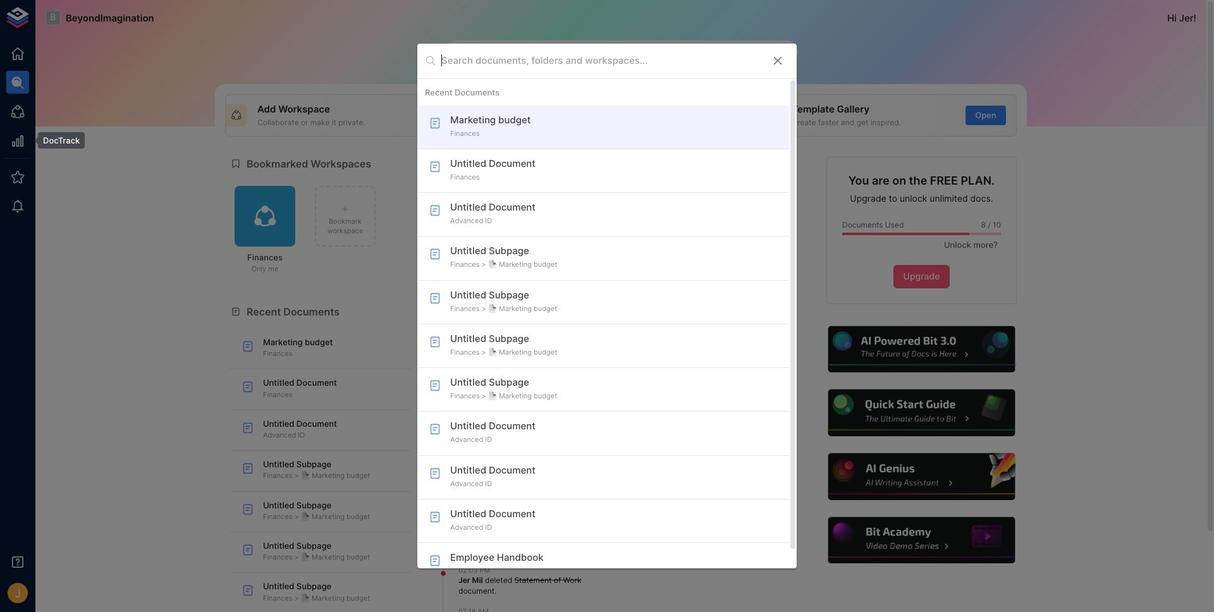 Task type: locate. For each thing, give the bounding box(es) containing it.
Search documents, folders and workspaces... text field
[[441, 51, 761, 71]]

dialog
[[417, 44, 797, 587]]

help image
[[826, 324, 1017, 374], [826, 388, 1017, 438], [826, 452, 1017, 502], [826, 515, 1017, 566]]

2 help image from the top
[[826, 388, 1017, 438]]

1 help image from the top
[[826, 324, 1017, 374]]

tooltip
[[29, 132, 85, 149]]



Task type: vqa. For each thing, say whether or not it's contained in the screenshot.
Search Workspaces... text box on the left top of page
no



Task type: describe. For each thing, give the bounding box(es) containing it.
3 help image from the top
[[826, 452, 1017, 502]]

4 help image from the top
[[826, 515, 1017, 566]]



